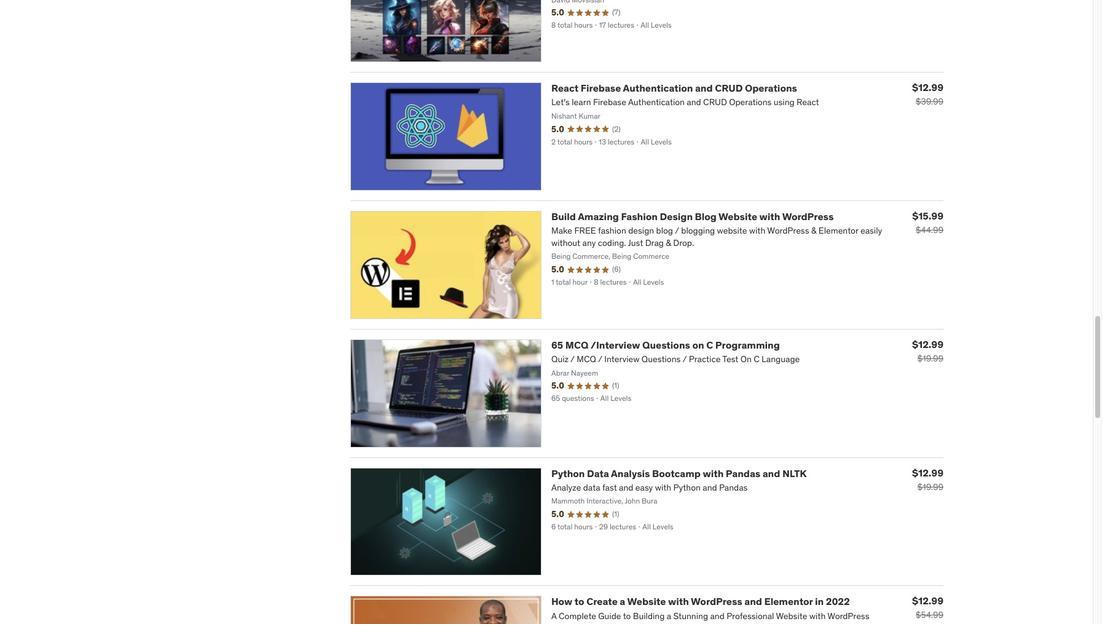 Task type: describe. For each thing, give the bounding box(es) containing it.
$12.99 $39.99
[[913, 81, 944, 107]]

65 mcq /interview questions on c programming
[[552, 339, 780, 351]]

python
[[552, 467, 585, 480]]

$39.99
[[916, 96, 944, 107]]

build
[[552, 210, 576, 223]]

$44.99
[[916, 224, 944, 236]]

blog
[[695, 210, 717, 223]]

2 vertical spatial and
[[745, 596, 763, 608]]

design
[[660, 210, 693, 223]]

1 vertical spatial website
[[628, 596, 666, 608]]

react
[[552, 82, 579, 94]]

$12.99 for react firebase authentication and crud operations
[[913, 81, 944, 94]]

65 mcq /interview questions on c programming link
[[552, 339, 780, 351]]

1 horizontal spatial wordpress
[[783, 210, 834, 223]]

how to create a website with wordpress and elementor in 2022
[[552, 596, 851, 608]]

data
[[587, 467, 610, 480]]

react firebase authentication and crud operations
[[552, 82, 798, 94]]

0 vertical spatial with
[[760, 210, 781, 223]]

programming
[[716, 339, 780, 351]]

how
[[552, 596, 573, 608]]

bootcamp
[[653, 467, 701, 480]]

$12.99 for 65 mcq /interview questions on c programming
[[913, 338, 944, 350]]

1 vertical spatial wordpress
[[691, 596, 743, 608]]

$15.99
[[913, 210, 944, 222]]

2022
[[827, 596, 851, 608]]

build amazing fashion design blog website with wordpress
[[552, 210, 834, 223]]

firebase
[[581, 82, 621, 94]]

65
[[552, 339, 564, 351]]

authentication
[[623, 82, 694, 94]]



Task type: locate. For each thing, give the bounding box(es) containing it.
0 vertical spatial wordpress
[[783, 210, 834, 223]]

and left nltk
[[763, 467, 781, 480]]

2 $12.99 $19.99 from the top
[[913, 467, 944, 492]]

$12.99 for python data analysis bootcamp with pandas and nltk
[[913, 467, 944, 479]]

with
[[760, 210, 781, 223], [703, 467, 724, 480], [669, 596, 689, 608]]

0 horizontal spatial and
[[696, 82, 713, 94]]

0 vertical spatial and
[[696, 82, 713, 94]]

0 vertical spatial website
[[719, 210, 758, 223]]

$15.99 $44.99
[[913, 210, 944, 236]]

$12.99 $19.99
[[913, 338, 944, 364], [913, 467, 944, 492]]

c
[[707, 339, 714, 351]]

and left elementor
[[745, 596, 763, 608]]

nltk
[[783, 467, 808, 480]]

1 $12.99 from the top
[[913, 81, 944, 94]]

website
[[719, 210, 758, 223], [628, 596, 666, 608]]

pandas
[[726, 467, 761, 480]]

1 vertical spatial $12.99 $19.99
[[913, 467, 944, 492]]

website right blog
[[719, 210, 758, 223]]

to
[[575, 596, 585, 608]]

crud
[[715, 82, 743, 94]]

$19.99
[[918, 353, 944, 364], [918, 481, 944, 492]]

$54.99
[[916, 610, 944, 621]]

how to create a website with wordpress and elementor in 2022 link
[[552, 596, 851, 608]]

operations
[[746, 82, 798, 94]]

4 $12.99 from the top
[[913, 595, 944, 607]]

2 vertical spatial with
[[669, 596, 689, 608]]

and
[[696, 82, 713, 94], [763, 467, 781, 480], [745, 596, 763, 608]]

$19.99 for 65 mcq /interview questions on c programming
[[918, 353, 944, 364]]

1 vertical spatial with
[[703, 467, 724, 480]]

/interview
[[591, 339, 641, 351]]

0 vertical spatial $19.99
[[918, 353, 944, 364]]

fashion
[[622, 210, 658, 223]]

$12.99 $19.99 for python data analysis bootcamp with pandas and nltk
[[913, 467, 944, 492]]

create
[[587, 596, 618, 608]]

2 horizontal spatial and
[[763, 467, 781, 480]]

$12.99
[[913, 81, 944, 94], [913, 338, 944, 350], [913, 467, 944, 479], [913, 595, 944, 607]]

0 vertical spatial $12.99 $19.99
[[913, 338, 944, 364]]

1 $12.99 $19.99 from the top
[[913, 338, 944, 364]]

2 $19.99 from the top
[[918, 481, 944, 492]]

a
[[620, 596, 626, 608]]

0 horizontal spatial website
[[628, 596, 666, 608]]

on
[[693, 339, 705, 351]]

and left crud on the right top
[[696, 82, 713, 94]]

questions
[[643, 339, 691, 351]]

3 $12.99 from the top
[[913, 467, 944, 479]]

$12.99 for how to create a website with wordpress and elementor in 2022
[[913, 595, 944, 607]]

python data analysis bootcamp with pandas and nltk link
[[552, 467, 808, 480]]

1 horizontal spatial website
[[719, 210, 758, 223]]

analysis
[[612, 467, 650, 480]]

1 horizontal spatial and
[[745, 596, 763, 608]]

1 $19.99 from the top
[[918, 353, 944, 364]]

2 $12.99 from the top
[[913, 338, 944, 350]]

website right a
[[628, 596, 666, 608]]

1 vertical spatial $19.99
[[918, 481, 944, 492]]

react firebase authentication and crud operations link
[[552, 82, 798, 94]]

amazing
[[578, 210, 619, 223]]

build amazing fashion design blog website with wordpress link
[[552, 210, 834, 223]]

0 horizontal spatial wordpress
[[691, 596, 743, 608]]

elementor
[[765, 596, 814, 608]]

mcq
[[566, 339, 589, 351]]

1 horizontal spatial with
[[703, 467, 724, 480]]

wordpress
[[783, 210, 834, 223], [691, 596, 743, 608]]

$12.99 $19.99 for 65 mcq /interview questions on c programming
[[913, 338, 944, 364]]

$12.99 $54.99
[[913, 595, 944, 621]]

2 horizontal spatial with
[[760, 210, 781, 223]]

$19.99 for python data analysis bootcamp with pandas and nltk
[[918, 481, 944, 492]]

1 vertical spatial and
[[763, 467, 781, 480]]

in
[[816, 596, 824, 608]]

python data analysis bootcamp with pandas and nltk
[[552, 467, 808, 480]]

0 horizontal spatial with
[[669, 596, 689, 608]]



Task type: vqa. For each thing, say whether or not it's contained in the screenshot.
HOW TO CREATE A WEBSITE WITH WORDPRESS AND ELEMENTOR IN 2022 link
yes



